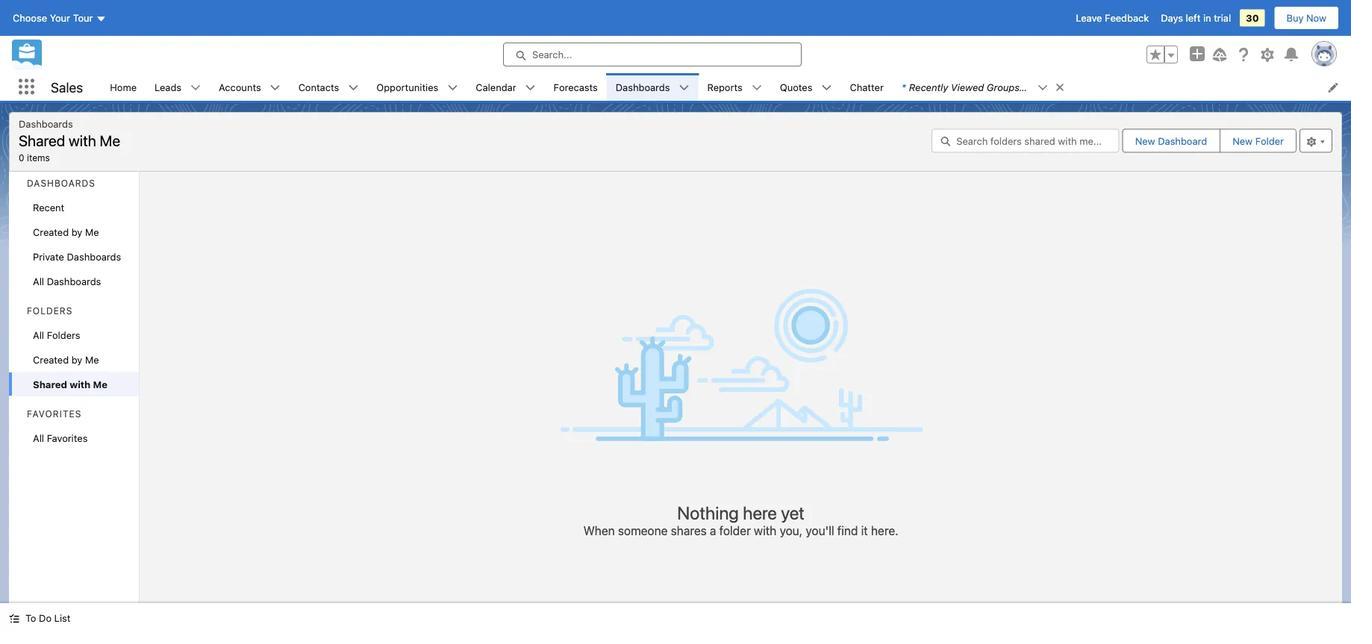 Task type: describe. For each thing, give the bounding box(es) containing it.
feedback
[[1105, 12, 1149, 24]]

1 vertical spatial with
[[70, 379, 91, 390]]

someone
[[618, 524, 668, 538]]

all favorites
[[33, 432, 88, 444]]

dashboards up all dashboards link
[[67, 251, 121, 262]]

list item containing *
[[893, 73, 1072, 101]]

text default image for quotes
[[822, 83, 832, 93]]

here.
[[871, 524, 899, 538]]

all favorites link
[[9, 426, 139, 450]]

list containing home
[[101, 73, 1351, 101]]

contacts link
[[289, 73, 348, 101]]

here
[[743, 503, 777, 524]]

days
[[1161, 12, 1183, 24]]

private
[[33, 251, 64, 262]]

chatter link
[[841, 73, 893, 101]]

items
[[27, 152, 50, 163]]

*
[[902, 81, 906, 93]]

text default image inside list item
[[1055, 82, 1065, 93]]

nothing
[[677, 503, 739, 524]]

it
[[861, 524, 868, 538]]

now
[[1307, 12, 1327, 24]]

all folders link
[[9, 323, 139, 347]]

calendar list item
[[467, 73, 545, 101]]

created by me for shared
[[33, 354, 99, 365]]

text default image for contacts
[[348, 83, 359, 93]]

find
[[838, 524, 858, 538]]

dashboards shared with me 0 items
[[19, 118, 120, 163]]

shares
[[671, 524, 707, 538]]

tour
[[73, 12, 93, 24]]

leads link
[[146, 73, 190, 101]]

shared with me link
[[9, 372, 139, 396]]

folder
[[1256, 135, 1284, 146]]

leave feedback link
[[1076, 12, 1149, 24]]

calendar
[[476, 81, 516, 93]]

choose your tour
[[13, 12, 93, 24]]

leave feedback
[[1076, 12, 1149, 24]]

opportunities
[[377, 81, 439, 93]]

to do list button
[[0, 603, 79, 633]]

dashboards down private dashboards link
[[47, 276, 101, 287]]

|
[[1023, 81, 1026, 93]]

all for all dashboards
[[33, 276, 44, 287]]

forecasts link
[[545, 73, 607, 101]]

dashboards inside 'list item'
[[616, 81, 670, 93]]

Search folders shared with me... text field
[[932, 129, 1120, 153]]

me up shared with me link
[[85, 354, 99, 365]]

leads
[[155, 81, 182, 93]]

in
[[1204, 12, 1212, 24]]

new folder
[[1233, 135, 1284, 146]]

1 vertical spatial favorites
[[47, 432, 88, 444]]

buy
[[1287, 12, 1304, 24]]

opportunities list item
[[368, 73, 467, 101]]

shared with me
[[33, 379, 108, 390]]

leads list item
[[146, 73, 210, 101]]

by for dashboards
[[71, 226, 82, 237]]

created by me for private
[[33, 226, 99, 237]]

new dashboard button
[[1124, 130, 1219, 152]]

accounts list item
[[210, 73, 289, 101]]

text default image inside to do list button
[[9, 613, 19, 624]]

text default image inside leads list item
[[190, 83, 201, 93]]

recently
[[909, 81, 949, 93]]

accounts
[[219, 81, 261, 93]]

left
[[1186, 12, 1201, 24]]

shared inside shared with me link
[[33, 379, 67, 390]]

buy now button
[[1274, 6, 1340, 30]]

new for new folder
[[1233, 135, 1253, 146]]

0
[[19, 152, 24, 163]]

new for new dashboard
[[1135, 135, 1156, 146]]



Task type: locate. For each thing, give the bounding box(es) containing it.
created for shared
[[33, 354, 69, 365]]

0 horizontal spatial new
[[1135, 135, 1156, 146]]

text default image left reports
[[679, 83, 690, 93]]

me inside dashboards shared with me 0 items
[[100, 131, 120, 149]]

4 text default image from the left
[[679, 83, 690, 93]]

you'll
[[806, 524, 834, 538]]

1 vertical spatial created by me
[[33, 354, 99, 365]]

new
[[1135, 135, 1156, 146], [1233, 135, 1253, 146]]

created by me
[[33, 226, 99, 237], [33, 354, 99, 365]]

created for private
[[33, 226, 69, 237]]

list item
[[893, 73, 1072, 101]]

1 vertical spatial created
[[33, 354, 69, 365]]

group
[[1147, 46, 1178, 63]]

shared inside dashboards shared with me 0 items
[[19, 131, 65, 149]]

new left dashboard
[[1135, 135, 1156, 146]]

dashboards
[[616, 81, 670, 93], [19, 118, 73, 129], [27, 178, 96, 189], [67, 251, 121, 262], [47, 276, 101, 287]]

text default image right calendar
[[525, 83, 536, 93]]

3 text default image from the left
[[525, 83, 536, 93]]

2 created by me link from the top
[[9, 347, 139, 372]]

text default image right accounts
[[270, 83, 281, 93]]

home link
[[101, 73, 146, 101]]

private dashboards link
[[9, 244, 139, 269]]

1 horizontal spatial groups
[[1029, 81, 1062, 93]]

leave
[[1076, 12, 1102, 24]]

me
[[100, 131, 120, 149], [85, 226, 99, 237], [85, 354, 99, 365], [93, 379, 108, 390]]

0 vertical spatial created by me
[[33, 226, 99, 237]]

2 created from the top
[[33, 354, 69, 365]]

search... button
[[503, 43, 802, 66]]

created
[[33, 226, 69, 237], [33, 354, 69, 365]]

created by me link up shared with me
[[9, 347, 139, 372]]

1 groups from the left
[[987, 81, 1020, 93]]

0 horizontal spatial groups
[[987, 81, 1020, 93]]

days left in trial
[[1161, 12, 1231, 24]]

1 vertical spatial folders
[[47, 329, 80, 340]]

with left you, at bottom
[[754, 524, 777, 538]]

dashboards down search... button
[[616, 81, 670, 93]]

by up private dashboards
[[71, 226, 82, 237]]

0 vertical spatial folders
[[27, 306, 73, 316]]

2 groups from the left
[[1029, 81, 1062, 93]]

text default image inside opportunities list item
[[447, 83, 458, 93]]

0 vertical spatial favorites
[[27, 409, 82, 419]]

text default image inside reports list item
[[752, 83, 762, 93]]

1 created from the top
[[33, 226, 69, 237]]

1 all from the top
[[33, 276, 44, 287]]

1 vertical spatial by
[[71, 354, 82, 365]]

by for with
[[71, 354, 82, 365]]

created by me link up private dashboards
[[9, 220, 139, 244]]

recent link
[[9, 195, 139, 220]]

all inside all favorites link
[[33, 432, 44, 444]]

text default image right reports
[[752, 83, 762, 93]]

forecasts
[[554, 81, 598, 93]]

groups
[[987, 81, 1020, 93], [1029, 81, 1062, 93]]

* recently viewed groups | groups
[[902, 81, 1062, 93]]

with
[[69, 131, 96, 149], [70, 379, 91, 390], [754, 524, 777, 538]]

groups left '|'
[[987, 81, 1020, 93]]

text default image inside list item
[[1038, 83, 1048, 93]]

1 vertical spatial shared
[[33, 379, 67, 390]]

1 created by me link from the top
[[9, 220, 139, 244]]

2 new from the left
[[1233, 135, 1253, 146]]

2 all from the top
[[33, 329, 44, 340]]

recent
[[33, 202, 64, 213]]

shared up items
[[19, 131, 65, 149]]

1 horizontal spatial new
[[1233, 135, 1253, 146]]

contacts list item
[[289, 73, 368, 101]]

search...
[[532, 49, 572, 60]]

with inside dashboards shared with me 0 items
[[69, 131, 96, 149]]

0 vertical spatial all
[[33, 276, 44, 287]]

text default image inside dashboards 'list item'
[[679, 83, 690, 93]]

list
[[54, 613, 70, 624]]

created by me link
[[9, 220, 139, 244], [9, 347, 139, 372]]

all dashboards link
[[9, 269, 139, 293]]

text default image right leads
[[190, 83, 201, 93]]

text default image right quotes
[[822, 83, 832, 93]]

new folder button
[[1220, 129, 1297, 153]]

text default image inside accounts list item
[[270, 83, 281, 93]]

chatter
[[850, 81, 884, 93]]

folders inside all folders "link"
[[47, 329, 80, 340]]

sales
[[51, 79, 83, 95]]

text default image inside contacts list item
[[348, 83, 359, 93]]

text default image for dashboards
[[679, 83, 690, 93]]

new left folder
[[1233, 135, 1253, 146]]

text default image left calendar link
[[447, 83, 458, 93]]

reports link
[[698, 73, 752, 101]]

5 text default image from the left
[[752, 83, 762, 93]]

all inside all dashboards link
[[33, 276, 44, 287]]

1 vertical spatial all
[[33, 329, 44, 340]]

0 vertical spatial created by me link
[[9, 220, 139, 244]]

nothing here yet when someone shares a folder with you, you'll find it here.
[[584, 503, 899, 538]]

buy now
[[1287, 12, 1327, 24]]

created by me down recent link
[[33, 226, 99, 237]]

dashboard
[[1158, 135, 1208, 146]]

1 by from the top
[[71, 226, 82, 237]]

text default image right '|'
[[1055, 82, 1065, 93]]

favorites down shared with me
[[47, 432, 88, 444]]

list
[[101, 73, 1351, 101]]

all
[[33, 276, 44, 287], [33, 329, 44, 340], [33, 432, 44, 444]]

favorites up the all favorites
[[27, 409, 82, 419]]

quotes
[[780, 81, 813, 93]]

quotes link
[[771, 73, 822, 101]]

1 text default image from the left
[[270, 83, 281, 93]]

all down shared with me
[[33, 432, 44, 444]]

new dashboard
[[1135, 135, 1208, 146]]

1 created by me from the top
[[33, 226, 99, 237]]

contacts
[[298, 81, 339, 93]]

created by me link for with
[[9, 347, 139, 372]]

private dashboards
[[33, 251, 121, 262]]

all dashboards
[[33, 276, 101, 287]]

all folders
[[33, 329, 80, 340]]

viewed
[[951, 81, 984, 93]]

text default image left to
[[9, 613, 19, 624]]

dashboards up items
[[19, 118, 73, 129]]

created down all folders
[[33, 354, 69, 365]]

3 all from the top
[[33, 432, 44, 444]]

groups right '|'
[[1029, 81, 1062, 93]]

2 created by me from the top
[[33, 354, 99, 365]]

0 vertical spatial created
[[33, 226, 69, 237]]

me up private dashboards
[[85, 226, 99, 237]]

folder
[[720, 524, 751, 538]]

you,
[[780, 524, 803, 538]]

trial
[[1214, 12, 1231, 24]]

text default image right "contacts"
[[348, 83, 359, 93]]

0 vertical spatial with
[[69, 131, 96, 149]]

text default image inside "calendar" list item
[[525, 83, 536, 93]]

a
[[710, 524, 716, 538]]

with down all folders "link" in the left of the page
[[70, 379, 91, 390]]

folders up all folders
[[27, 306, 73, 316]]

0 vertical spatial by
[[71, 226, 82, 237]]

choose
[[13, 12, 47, 24]]

by up shared with me link
[[71, 354, 82, 365]]

me down home link
[[100, 131, 120, 149]]

created down 'recent'
[[33, 226, 69, 237]]

accounts link
[[210, 73, 270, 101]]

all for all folders
[[33, 329, 44, 340]]

text default image for calendar
[[525, 83, 536, 93]]

all for all favorites
[[33, 432, 44, 444]]

dashboards list item
[[607, 73, 698, 101]]

2 by from the top
[[71, 354, 82, 365]]

7 text default image from the left
[[1038, 83, 1048, 93]]

2 vertical spatial with
[[754, 524, 777, 538]]

me down all folders "link" in the left of the page
[[93, 379, 108, 390]]

created by me link for dashboards
[[9, 220, 139, 244]]

opportunities link
[[368, 73, 447, 101]]

text default image for reports
[[752, 83, 762, 93]]

home
[[110, 81, 137, 93]]

text default image inside the quotes list item
[[822, 83, 832, 93]]

shared down all folders
[[33, 379, 67, 390]]

all down private on the top left
[[33, 276, 44, 287]]

to do list
[[25, 613, 70, 624]]

dashboards inside dashboards shared with me 0 items
[[19, 118, 73, 129]]

with down 'sales'
[[69, 131, 96, 149]]

created by me up shared with me
[[33, 354, 99, 365]]

dashboards link
[[607, 73, 679, 101]]

quotes list item
[[771, 73, 841, 101]]

1 new from the left
[[1135, 135, 1156, 146]]

1 vertical spatial created by me link
[[9, 347, 139, 372]]

folders
[[27, 306, 73, 316], [47, 329, 80, 340]]

to
[[25, 613, 36, 624]]

dashboards up 'recent'
[[27, 178, 96, 189]]

by
[[71, 226, 82, 237], [71, 354, 82, 365]]

text default image right '|'
[[1038, 83, 1048, 93]]

30
[[1246, 12, 1259, 24]]

when
[[584, 524, 615, 538]]

do
[[39, 613, 52, 624]]

folders up shared with me
[[47, 329, 80, 340]]

calendar link
[[467, 73, 525, 101]]

2 text default image from the left
[[348, 83, 359, 93]]

yet
[[781, 503, 805, 524]]

text default image
[[270, 83, 281, 93], [348, 83, 359, 93], [525, 83, 536, 93], [679, 83, 690, 93], [752, 83, 762, 93], [822, 83, 832, 93], [1038, 83, 1048, 93]]

your
[[50, 12, 70, 24]]

2 vertical spatial all
[[33, 432, 44, 444]]

text default image
[[1055, 82, 1065, 93], [190, 83, 201, 93], [447, 83, 458, 93], [9, 613, 19, 624]]

6 text default image from the left
[[822, 83, 832, 93]]

text default image for accounts
[[270, 83, 281, 93]]

reports list item
[[698, 73, 771, 101]]

all up shared with me
[[33, 329, 44, 340]]

shared
[[19, 131, 65, 149], [33, 379, 67, 390]]

choose your tour button
[[12, 6, 107, 30]]

0 vertical spatial shared
[[19, 131, 65, 149]]

all inside all folders "link"
[[33, 329, 44, 340]]

reports
[[707, 81, 743, 93]]

with inside nothing here yet when someone shares a folder with you, you'll find it here.
[[754, 524, 777, 538]]

favorites
[[27, 409, 82, 419], [47, 432, 88, 444]]



Task type: vqa. For each thing, say whether or not it's contained in the screenshot.
"All"
yes



